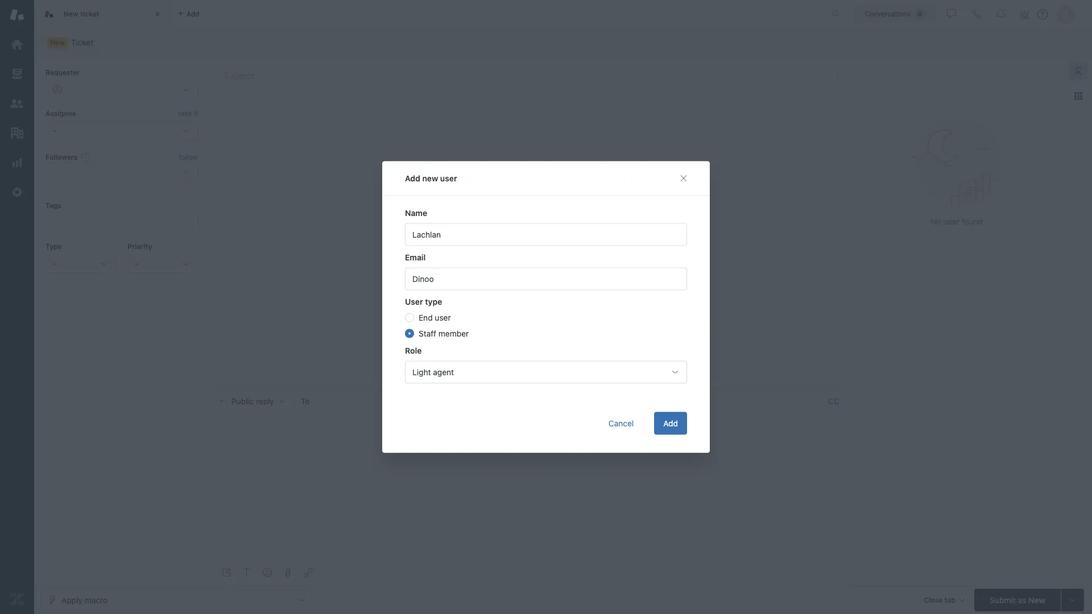 Task type: describe. For each thing, give the bounding box(es) containing it.
user
[[405, 297, 423, 306]]

insert emojis image
[[263, 568, 272, 577]]

zendesk image
[[10, 592, 24, 607]]

end user
[[419, 313, 451, 322]]

2 vertical spatial new
[[1029, 596, 1046, 605]]

take it button
[[178, 108, 198, 119]]

- button for priority
[[127, 255, 198, 273]]

light
[[412, 368, 431, 377]]

0 vertical spatial user
[[440, 174, 457, 183]]

take
[[178, 109, 192, 117]]

add link (cmd k) image
[[304, 568, 313, 577]]

submit as new
[[990, 596, 1046, 605]]

reporting image
[[10, 155, 24, 170]]

user for end user
[[435, 313, 451, 322]]

customer context image
[[1074, 67, 1083, 76]]

new for new ticket
[[64, 10, 78, 18]]

new link
[[40, 35, 101, 51]]

views image
[[10, 67, 24, 81]]

new
[[422, 174, 438, 183]]

new ticket tab
[[34, 0, 171, 28]]

email
[[405, 253, 426, 262]]

submit
[[990, 596, 1016, 605]]

get started image
[[10, 37, 24, 52]]

Name field
[[405, 223, 687, 246]]

no user found
[[931, 217, 983, 226]]

no
[[931, 217, 941, 226]]

light agent
[[412, 368, 454, 377]]

secondary element
[[34, 31, 1092, 54]]

user type
[[405, 297, 442, 306]]

- for priority
[[135, 259, 138, 269]]

apps image
[[1074, 92, 1083, 101]]

ticket
[[80, 10, 99, 18]]

- button for type
[[46, 255, 116, 273]]

agent
[[433, 368, 454, 377]]

follow
[[179, 153, 198, 161]]

name
[[405, 208, 427, 218]]

user for no user found
[[943, 217, 960, 226]]

draft mode image
[[222, 568, 231, 577]]

end
[[419, 313, 433, 322]]

take it
[[178, 109, 198, 117]]

Email field
[[405, 268, 687, 290]]

new for new
[[50, 38, 65, 46]]

add new user
[[405, 174, 457, 183]]

get help image
[[1038, 9, 1048, 19]]

staff
[[419, 329, 436, 338]]

cc
[[828, 397, 840, 406]]

zendesk support image
[[10, 7, 24, 22]]



Task type: locate. For each thing, give the bounding box(es) containing it.
role
[[405, 346, 422, 355]]

2 - button from the left
[[127, 255, 198, 273]]

user right new
[[440, 174, 457, 183]]

cc button
[[828, 397, 840, 407]]

new inside new ticket tab
[[64, 10, 78, 18]]

it
[[194, 109, 198, 117]]

conversations
[[865, 10, 911, 18]]

user up staff member
[[435, 313, 451, 322]]

1 vertical spatial add
[[663, 419, 678, 428]]

close image
[[152, 9, 163, 20]]

add new user dialog
[[382, 161, 710, 453]]

-
[[53, 259, 57, 269], [135, 259, 138, 269]]

main element
[[0, 0, 34, 614]]

format text image
[[242, 568, 251, 577]]

type
[[46, 243, 62, 251]]

customers image
[[10, 96, 24, 111]]

1 horizontal spatial - button
[[127, 255, 198, 273]]

- button
[[46, 255, 116, 273], [127, 255, 198, 273]]

staff member
[[419, 329, 469, 338]]

found
[[962, 217, 983, 226]]

type
[[425, 297, 442, 306]]

0 horizontal spatial add
[[405, 174, 420, 183]]

close modal image
[[679, 174, 688, 183]]

1 horizontal spatial add
[[663, 419, 678, 428]]

None field
[[317, 396, 824, 407]]

1 vertical spatial user
[[943, 217, 960, 226]]

- down type
[[53, 259, 57, 269]]

cancel
[[609, 419, 634, 428]]

admin image
[[10, 185, 24, 200]]

new down new ticket
[[50, 38, 65, 46]]

new left ticket
[[64, 10, 78, 18]]

- for type
[[53, 259, 57, 269]]

- button down priority
[[127, 255, 198, 273]]

1 - button from the left
[[46, 255, 116, 273]]

to
[[301, 397, 310, 406]]

add inside add button
[[663, 419, 678, 428]]

0 horizontal spatial - button
[[46, 255, 116, 273]]

add button
[[654, 412, 687, 435]]

Subject field
[[221, 69, 837, 82]]

add left new
[[405, 174, 420, 183]]

user
[[440, 174, 457, 183], [943, 217, 960, 226], [435, 313, 451, 322]]

conversations button
[[853, 5, 937, 23]]

add
[[405, 174, 420, 183], [663, 419, 678, 428]]

new right as
[[1029, 596, 1046, 605]]

organizations image
[[10, 126, 24, 141]]

new ticket
[[64, 10, 99, 18]]

0 vertical spatial new
[[64, 10, 78, 18]]

0 vertical spatial add
[[405, 174, 420, 183]]

Public reply composer text field
[[215, 414, 844, 437]]

add for add new user
[[405, 174, 420, 183]]

follow button
[[179, 152, 198, 162]]

member
[[439, 329, 469, 338]]

add attachment image
[[283, 568, 292, 577]]

new inside new link
[[50, 38, 65, 46]]

0 horizontal spatial -
[[53, 259, 57, 269]]

zendesk products image
[[1021, 11, 1029, 19]]

cancel button
[[600, 412, 643, 435]]

- down priority
[[135, 259, 138, 269]]

2 - from the left
[[135, 259, 138, 269]]

add for add
[[663, 419, 678, 428]]

user right no
[[943, 217, 960, 226]]

1 - from the left
[[53, 259, 57, 269]]

add right cancel
[[663, 419, 678, 428]]

light agent button
[[405, 361, 687, 384]]

priority
[[127, 243, 152, 251]]

1 vertical spatial new
[[50, 38, 65, 46]]

- button down type
[[46, 255, 116, 273]]

tabs tab list
[[34, 0, 820, 28]]

1 horizontal spatial -
[[135, 259, 138, 269]]

as
[[1018, 596, 1026, 605]]

2 vertical spatial user
[[435, 313, 451, 322]]

new
[[64, 10, 78, 18], [50, 38, 65, 46], [1029, 596, 1046, 605]]



Task type: vqa. For each thing, say whether or not it's contained in the screenshot.
bottommost 'user'
yes



